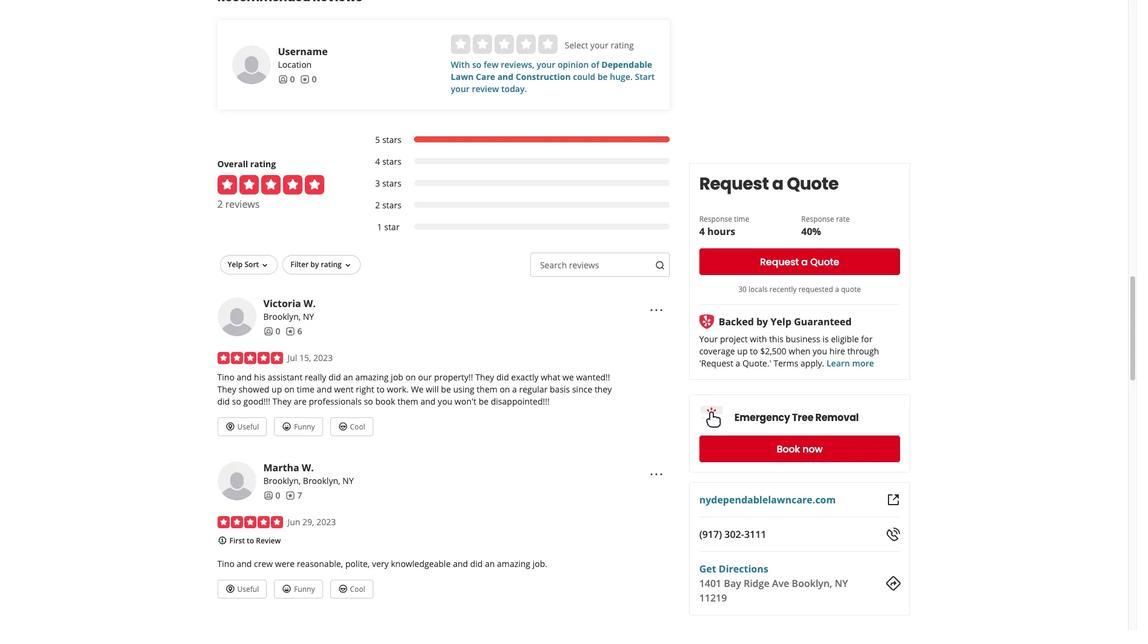 Task type: describe. For each thing, give the bounding box(es) containing it.
1 vertical spatial be
[[441, 384, 451, 395]]

reviews,
[[501, 59, 535, 70]]

did up went
[[329, 372, 341, 383]]

amazing inside tino and his assistant really did an amazing job on our property!! they did exactly what we wanted!! they showed up on time and went right to work.  we will be using them on a regular basis since they did so good!!! they are professionals so book them and you won't be disappointed!!!
[[355, 372, 389, 383]]

7
[[297, 490, 302, 501]]

2 stars
[[375, 200, 402, 211]]

job
[[391, 372, 403, 383]]

w. for victoria w.
[[304, 297, 316, 311]]

professionals
[[309, 396, 362, 408]]

backed
[[719, 315, 754, 329]]

booklyn,
[[792, 577, 833, 591]]

apply.
[[801, 358, 825, 369]]

302-
[[725, 528, 745, 541]]

ny inside martha w. brooklyn, brooklyn, ny
[[343, 475, 354, 487]]

brooklyn, for martha
[[263, 475, 301, 487]]

project
[[721, 333, 748, 345]]

requested
[[799, 284, 834, 295]]

1 horizontal spatial amazing
[[497, 559, 531, 570]]

using
[[453, 384, 475, 395]]

we
[[563, 372, 574, 383]]

emergency tree removal
[[735, 411, 859, 425]]

with
[[451, 59, 470, 70]]

by for yelp
[[757, 315, 769, 329]]

reviews element for martha
[[285, 490, 302, 502]]

16 cool v2 image for cool button for 16 useful v2 image
[[338, 422, 348, 432]]

4 inside response time 4 hours
[[700, 225, 705, 238]]

basis
[[550, 384, 570, 395]]

16 review v2 image for victoria
[[285, 327, 295, 337]]

through
[[848, 346, 880, 357]]

0 vertical spatial quote
[[787, 172, 839, 196]]

1 vertical spatial an
[[485, 559, 495, 570]]

reviews for search reviews
[[569, 260, 599, 271]]

reasonable,
[[297, 559, 343, 570]]

lawn
[[451, 71, 474, 83]]

16 review v2 image
[[300, 75, 310, 84]]

response for 4
[[700, 214, 733, 224]]

tino for tino and his assistant really did an amazing job on our property!! they did exactly what we wanted!! they showed up on time and went right to work.  we will be using them on a regular basis since they did so good!!! they are professionals so book them and you won't be disappointed!!!
[[217, 372, 235, 383]]

opinion
[[558, 59, 589, 70]]

11219
[[700, 592, 728, 605]]

username
[[278, 45, 328, 58]]

search
[[540, 260, 567, 271]]

5 stars
[[375, 134, 402, 146]]

search reviews
[[540, 260, 599, 271]]

16 first v2 image
[[217, 536, 227, 546]]

3111
[[745, 528, 767, 541]]

cool button for 16 useful v2 icon
[[330, 581, 373, 599]]

40%
[[802, 225, 822, 238]]

0 horizontal spatial they
[[217, 384, 236, 395]]

property!!
[[434, 372, 473, 383]]

16 funny v2 image for "funny" button associated with cool button for 16 useful v2 image
[[282, 422, 292, 432]]

$2,500
[[761, 346, 787, 357]]

friends element for martha
[[263, 490, 280, 502]]

quote
[[842, 284, 862, 295]]

dependable
[[602, 59, 652, 70]]

rating for filter by rating
[[321, 260, 342, 270]]

brooklyn, for victoria
[[263, 311, 301, 323]]

cool for cool button for 16 useful v2 icon
[[350, 584, 365, 595]]

useful button for "funny" button associated with cool button for 16 useful v2 image
[[217, 418, 267, 437]]

right
[[356, 384, 374, 395]]

did right knowledgeable
[[470, 559, 483, 570]]

very
[[372, 559, 389, 570]]

martha w. link
[[263, 461, 314, 475]]

filter reviews by 1 star rating element
[[363, 221, 670, 234]]

2 horizontal spatial on
[[500, 384, 510, 395]]

0 for username
[[290, 74, 295, 85]]

tino for tino and crew were reasonable, polite, very knowledgeable and did an amazing job.
[[217, 559, 235, 570]]

29,
[[303, 517, 314, 528]]

tino and his assistant really did an amazing job on our property!! they did exactly what we wanted!! they showed up on time and went right to work.  we will be using them on a regular basis since they did so good!!! they are professionals so book them and you won't be disappointed!!!
[[217, 372, 612, 408]]

brooklyn, down martha w. link
[[303, 475, 340, 487]]

his
[[254, 372, 266, 383]]

job.
[[533, 559, 548, 570]]

request a quote button
[[700, 249, 901, 275]]

1 horizontal spatial they
[[273, 396, 292, 408]]

0 horizontal spatial to
[[247, 536, 254, 546]]

a inside button
[[802, 255, 808, 269]]

with
[[751, 333, 767, 345]]

wanted!!
[[576, 372, 610, 383]]

today.
[[501, 83, 527, 95]]

our
[[418, 372, 432, 383]]

emergency
[[735, 411, 791, 425]]

and left crew
[[237, 559, 252, 570]]

username location
[[278, 45, 328, 70]]

filter reviews by 5 stars rating element
[[363, 134, 670, 146]]

and left his
[[237, 372, 252, 383]]

jul
[[288, 352, 297, 364]]

0 horizontal spatial on
[[284, 384, 295, 395]]

and inside dependable lawn care and construction
[[498, 71, 514, 83]]

martha w. brooklyn, brooklyn, ny
[[263, 461, 354, 487]]

4 stars
[[375, 156, 402, 168]]

get directions link
[[700, 563, 769, 576]]

request a quote inside request a quote button
[[761, 255, 840, 269]]

get directions 1401 bay ridge ave booklyn, ny 11219
[[700, 563, 849, 605]]

1 horizontal spatial on
[[406, 372, 416, 383]]

assistant
[[268, 372, 303, 383]]

jul 15, 2023
[[288, 352, 333, 364]]

stars for 5 stars
[[382, 134, 402, 146]]

dependable lawn care and construction
[[451, 59, 652, 83]]

be inside could be huge. start your review today.
[[598, 71, 608, 83]]

yelp sort button
[[220, 255, 278, 275]]

stars for 3 stars
[[382, 178, 402, 189]]

rate
[[837, 214, 850, 224]]

2 horizontal spatial so
[[472, 59, 482, 70]]

16 chevron down v2 image
[[260, 261, 270, 271]]

photo of username image
[[232, 46, 271, 84]]

time inside tino and his assistant really did an amazing job on our property!! they did exactly what we wanted!! they showed up on time and went right to work.  we will be using them on a regular basis since they did so good!!! they are professionals so book them and you won't be disappointed!!!
[[297, 384, 315, 395]]

2 for 2 stars
[[375, 200, 380, 211]]

for
[[862, 333, 873, 345]]

now
[[803, 442, 823, 456]]

filter reviews by 3 stars rating element
[[363, 178, 670, 190]]

6
[[297, 326, 302, 337]]

1 horizontal spatial yelp
[[771, 315, 792, 329]]

1 horizontal spatial them
[[477, 384, 498, 395]]

star
[[384, 221, 400, 233]]

5
[[375, 134, 380, 146]]

useful for 16 useful v2 image
[[237, 422, 259, 432]]

you inside your project with this business is eligible for coverage up to $2,500 when you hire through 'request a quote.' terms apply.
[[813, 346, 828, 357]]

locals
[[749, 284, 768, 295]]

0 vertical spatial request
[[700, 172, 769, 196]]

2023 for martha w.
[[317, 517, 336, 528]]

filter by rating
[[291, 260, 342, 270]]

request inside button
[[761, 255, 800, 269]]

3
[[375, 178, 380, 189]]

nydependablelawncare.com link
[[700, 494, 836, 507]]

filter by rating button
[[283, 255, 361, 275]]

hours
[[708, 225, 736, 238]]

guaranteed
[[795, 315, 852, 329]]

16 friends v2 image
[[278, 75, 288, 84]]

is
[[823, 333, 829, 345]]

response time 4 hours
[[700, 214, 750, 238]]

0 for martha
[[276, 490, 280, 501]]

did left exactly
[[497, 372, 509, 383]]

24 directions v2 image
[[886, 577, 901, 591]]

and down really
[[317, 384, 332, 395]]

0 for victoria
[[276, 326, 280, 337]]

backed by yelp guaranteed
[[719, 315, 852, 329]]

since
[[572, 384, 593, 395]]

will
[[426, 384, 439, 395]]

and right knowledgeable
[[453, 559, 468, 570]]

0 inside reviews element
[[312, 74, 317, 85]]

tree
[[793, 411, 814, 425]]

3 stars
[[375, 178, 402, 189]]



Task type: vqa. For each thing, say whether or not it's contained in the screenshot.
the "'request"
yes



Task type: locate. For each thing, give the bounding box(es) containing it.
1 funny from the top
[[294, 422, 315, 432]]

a inside your project with this business is eligible for coverage up to $2,500 when you hire through 'request a quote.' terms apply.
[[736, 358, 741, 369]]

quote inside button
[[811, 255, 840, 269]]

friends element for victoria
[[263, 326, 280, 338]]

on right job
[[406, 372, 416, 383]]

are
[[294, 396, 307, 408]]

by up 'with'
[[757, 315, 769, 329]]

victoria w. brooklyn, ny
[[263, 297, 316, 323]]

up down assistant
[[272, 384, 282, 395]]

you
[[813, 346, 828, 357], [438, 396, 453, 408]]

jun
[[288, 517, 300, 528]]

business
[[786, 333, 821, 345]]

16 useful v2 image
[[225, 585, 235, 594]]

first to review
[[229, 536, 281, 546]]

1 horizontal spatial by
[[757, 315, 769, 329]]

they left showed at the bottom
[[217, 384, 236, 395]]

cool button down polite,
[[330, 581, 373, 599]]

up inside your project with this business is eligible for coverage up to $2,500 when you hire through 'request a quote.' terms apply.
[[738, 346, 748, 357]]

1401
[[700, 577, 722, 591]]

2023 right 29,
[[317, 517, 336, 528]]

0 vertical spatial request a quote
[[700, 172, 839, 196]]

1 horizontal spatial your
[[537, 59, 556, 70]]

0 vertical spatial friends element
[[278, 74, 295, 86]]

cool down professionals
[[350, 422, 365, 432]]

response for 40%
[[802, 214, 835, 224]]

2 vertical spatial reviews element
[[285, 490, 302, 502]]

15,
[[300, 352, 311, 364]]

5 star rating image
[[217, 175, 324, 195], [217, 352, 283, 365], [217, 517, 283, 529]]

by for rating
[[311, 260, 319, 270]]

tino left his
[[217, 372, 235, 383]]

0 vertical spatial time
[[735, 214, 750, 224]]

funny for "funny" button associated with cool button for 16 useful v2 image 16 funny v2 icon
[[294, 422, 315, 432]]

a inside tino and his assistant really did an amazing job on our property!! they did exactly what we wanted!! they showed up on time and went right to work.  we will be using them on a regular basis since they did so good!!! they are professionals so book them and you won't be disappointed!!!
[[512, 384, 517, 395]]

w. inside the victoria w. brooklyn, ny
[[304, 297, 316, 311]]

brooklyn, inside the victoria w. brooklyn, ny
[[263, 311, 301, 323]]

'request
[[700, 358, 734, 369]]

0 horizontal spatial yelp
[[228, 260, 243, 270]]

they
[[595, 384, 612, 395]]

0 vertical spatial useful button
[[217, 418, 267, 437]]

0 vertical spatial funny button
[[274, 418, 323, 437]]

nydependablelawncare.com
[[700, 494, 836, 507]]

0 vertical spatial to
[[750, 346, 759, 357]]

start
[[635, 71, 655, 83]]

funny button down the were
[[274, 581, 323, 599]]

reviews right search on the top left of the page
[[569, 260, 599, 271]]

1 vertical spatial 5 star rating image
[[217, 352, 283, 365]]

1 response from the left
[[700, 214, 733, 224]]

to up book
[[377, 384, 385, 395]]

0 vertical spatial up
[[738, 346, 748, 357]]

brooklyn, down victoria
[[263, 311, 301, 323]]

funny down the reasonable,
[[294, 584, 315, 595]]

1 vertical spatial them
[[398, 396, 418, 408]]

0 vertical spatial yelp
[[228, 260, 243, 270]]

2 horizontal spatial rating
[[611, 40, 634, 51]]

16 cool v2 image for cool button for 16 useful v2 icon
[[338, 585, 348, 594]]

0 vertical spatial 16 friends v2 image
[[263, 327, 273, 337]]

1 vertical spatial they
[[217, 384, 236, 395]]

0 vertical spatial useful
[[237, 422, 259, 432]]

0 right 16 friends v2 icon
[[290, 74, 295, 85]]

ny inside the victoria w. brooklyn, ny
[[303, 311, 314, 323]]

2 for 2 reviews
[[217, 198, 223, 211]]

disappointed!!!
[[491, 396, 550, 408]]

cool button
[[330, 418, 373, 437], [330, 581, 373, 599]]

16 funny v2 image for "funny" button related to cool button for 16 useful v2 icon
[[282, 585, 292, 594]]

they
[[475, 372, 494, 383], [217, 384, 236, 395], [273, 396, 292, 408]]

  text field
[[531, 253, 670, 277]]

polite,
[[345, 559, 370, 570]]

jun 29, 2023
[[288, 517, 336, 528]]

1 16 cool v2 image from the top
[[338, 422, 348, 432]]

None radio
[[451, 35, 470, 54], [495, 35, 514, 54], [451, 35, 470, 54], [495, 35, 514, 54]]

an up went
[[343, 372, 353, 383]]

and down will
[[421, 396, 436, 408]]

5 star rating image for jun 29, 2023
[[217, 517, 283, 529]]

request up response time 4 hours
[[700, 172, 769, 196]]

search image
[[656, 260, 665, 270]]

cool for cool button for 16 useful v2 image
[[350, 422, 365, 432]]

16 review v2 image left 6 at the left bottom
[[285, 327, 295, 337]]

1 vertical spatial 16 cool v2 image
[[338, 585, 348, 594]]

rating for select your rating
[[611, 40, 634, 51]]

martha
[[263, 461, 299, 475]]

cool button down professionals
[[330, 418, 373, 437]]

be down of
[[598, 71, 608, 83]]

cool down polite,
[[350, 584, 365, 595]]

them right using
[[477, 384, 498, 395]]

funny for 16 funny v2 icon corresponding to "funny" button related to cool button for 16 useful v2 icon
[[294, 584, 315, 595]]

reviews element for victoria
[[285, 326, 302, 338]]

30 locals recently requested a quote
[[739, 284, 862, 295]]

2 down 3
[[375, 200, 380, 211]]

your up construction at the top of page
[[537, 59, 556, 70]]

stars right 5
[[382, 134, 402, 146]]

response inside response rate 40%
[[802, 214, 835, 224]]

1 horizontal spatial up
[[738, 346, 748, 357]]

useful button down good!!!
[[217, 418, 267, 437]]

1 vertical spatial reviews element
[[285, 326, 302, 338]]

24 external link v2 image
[[886, 493, 901, 508]]

2 16 review v2 image from the top
[[285, 491, 295, 501]]

0 vertical spatial them
[[477, 384, 498, 395]]

reviews down overall rating
[[225, 198, 260, 211]]

1 horizontal spatial reviews
[[569, 260, 599, 271]]

ave
[[773, 577, 790, 591]]

1 vertical spatial yelp
[[771, 315, 792, 329]]

3 5 star rating image from the top
[[217, 517, 283, 529]]

a
[[773, 172, 784, 196], [802, 255, 808, 269], [836, 284, 840, 295], [736, 358, 741, 369], [512, 384, 517, 395]]

removal
[[816, 411, 859, 425]]

you inside tino and his assistant really did an amazing job on our property!! they did exactly what we wanted!! they showed up on time and went right to work.  we will be using them on a regular basis since they did so good!!! they are professionals so book them and you won't be disappointed!!!
[[438, 396, 453, 408]]

1 vertical spatial by
[[757, 315, 769, 329]]

16 cool v2 image down polite,
[[338, 585, 348, 594]]

0 horizontal spatial ny
[[303, 311, 314, 323]]

really
[[305, 372, 326, 383]]

0 horizontal spatial amazing
[[355, 372, 389, 383]]

16 funny v2 image down the were
[[282, 585, 292, 594]]

stars down 5 stars
[[382, 156, 402, 168]]

0 vertical spatial 16 cool v2 image
[[338, 422, 348, 432]]

rating left 16 chevron down v2 image
[[321, 260, 342, 270]]

0 horizontal spatial reviews
[[225, 198, 260, 211]]

up
[[738, 346, 748, 357], [272, 384, 282, 395]]

w. right victoria
[[304, 297, 316, 311]]

cool button for 16 useful v2 image
[[330, 418, 373, 437]]

2 5 star rating image from the top
[[217, 352, 283, 365]]

useful right 16 useful v2 image
[[237, 422, 259, 432]]

1 funny button from the top
[[274, 418, 323, 437]]

location
[[278, 59, 312, 70]]

funny button for cool button for 16 useful v2 icon
[[274, 581, 323, 599]]

2 funny from the top
[[294, 584, 315, 595]]

to inside your project with this business is eligible for coverage up to $2,500 when you hire through 'request a quote.' terms apply.
[[750, 346, 759, 357]]

0 horizontal spatial an
[[343, 372, 353, 383]]

reviews element up jun
[[285, 490, 302, 502]]

2 reviews
[[217, 198, 260, 211]]

1 horizontal spatial rating
[[321, 260, 342, 270]]

1 vertical spatial your
[[537, 59, 556, 70]]

by inside popup button
[[311, 260, 319, 270]]

useful for 16 useful v2 icon
[[237, 584, 259, 595]]

w. inside martha w. brooklyn, brooklyn, ny
[[302, 461, 314, 475]]

5 star rating image down overall rating
[[217, 175, 324, 195]]

1 vertical spatial up
[[272, 384, 282, 395]]

2 useful button from the top
[[217, 581, 267, 599]]

so down right on the left of the page
[[364, 396, 373, 408]]

2 16 friends v2 image from the top
[[263, 491, 273, 501]]

quote
[[787, 172, 839, 196], [811, 255, 840, 269]]

3 stars from the top
[[382, 178, 402, 189]]

0 vertical spatial rating
[[611, 40, 634, 51]]

so
[[472, 59, 482, 70], [232, 396, 241, 408], [364, 396, 373, 408]]

we
[[411, 384, 424, 395]]

an left job.
[[485, 559, 495, 570]]

reviews
[[225, 198, 260, 211], [569, 260, 599, 271]]

to right first
[[247, 536, 254, 546]]

time up are
[[297, 384, 315, 395]]

2 vertical spatial they
[[273, 396, 292, 408]]

0 horizontal spatial response
[[700, 214, 733, 224]]

to inside tino and his assistant really did an amazing job on our property!! they did exactly what we wanted!! they showed up on time and went right to work.  we will be using them on a regular basis since they did so good!!! they are professionals so book them and you won't be disappointed!!!
[[377, 384, 385, 395]]

1 horizontal spatial to
[[377, 384, 385, 395]]

0 horizontal spatial your
[[451, 83, 470, 95]]

an inside tino and his assistant really did an amazing job on our property!! they did exactly what we wanted!! they showed up on time and went right to work.  we will be using them on a regular basis since they did so good!!! they are professionals so book them and you won't be disappointed!!!
[[343, 372, 353, 383]]

1 vertical spatial useful button
[[217, 581, 267, 599]]

with so few reviews, your opinion of
[[451, 59, 602, 70]]

photo of victoria w. image
[[217, 298, 256, 337]]

5 star rating image up his
[[217, 352, 283, 365]]

1 vertical spatial funny
[[294, 584, 315, 595]]

book
[[375, 396, 395, 408]]

2 vertical spatial be
[[479, 396, 489, 408]]

0
[[290, 74, 295, 85], [312, 74, 317, 85], [276, 326, 280, 337], [276, 490, 280, 501]]

rating up dependable
[[611, 40, 634, 51]]

funny button down are
[[274, 418, 323, 437]]

0 vertical spatial reviews
[[225, 198, 260, 211]]

rating
[[611, 40, 634, 51], [250, 158, 276, 170], [321, 260, 342, 270]]

0 vertical spatial 16 funny v2 image
[[282, 422, 292, 432]]

they left are
[[273, 396, 292, 408]]

(no rating) image
[[451, 35, 558, 54]]

your
[[700, 333, 718, 345]]

won't
[[455, 396, 477, 408]]

1 vertical spatial rating
[[250, 158, 276, 170]]

2 useful from the top
[[237, 584, 259, 595]]

1 16 friends v2 image from the top
[[263, 327, 273, 337]]

yelp left sort
[[228, 260, 243, 270]]

0 horizontal spatial rating
[[250, 158, 276, 170]]

good!!!
[[244, 396, 270, 408]]

review
[[256, 536, 281, 546]]

reviews element containing 6
[[285, 326, 302, 338]]

1 vertical spatial 16 review v2 image
[[285, 491, 295, 501]]

your project with this business is eligible for coverage up to $2,500 when you hire through 'request a quote.' terms apply.
[[700, 333, 880, 369]]

1 vertical spatial you
[[438, 396, 453, 408]]

rating right overall
[[250, 158, 276, 170]]

did up 16 useful v2 image
[[217, 396, 230, 408]]

1 horizontal spatial so
[[364, 396, 373, 408]]

16 review v2 image
[[285, 327, 295, 337], [285, 491, 295, 501]]

16 cool v2 image
[[338, 422, 348, 432], [338, 585, 348, 594]]

funny
[[294, 422, 315, 432], [294, 584, 315, 595]]

1 vertical spatial cool
[[350, 584, 365, 595]]

4 stars from the top
[[382, 200, 402, 211]]

16 review v2 image left 7
[[285, 491, 295, 501]]

1 useful button from the top
[[217, 418, 267, 437]]

filter reviews by 2 stars rating element
[[363, 200, 670, 212]]

2 16 cool v2 image from the top
[[338, 585, 348, 594]]

friends element left 7
[[263, 490, 280, 502]]

could
[[573, 71, 596, 83]]

be right will
[[441, 384, 451, 395]]

on down assistant
[[284, 384, 295, 395]]

5 star rating image for jul 15, 2023
[[217, 352, 283, 365]]

16 friends v2 image
[[263, 327, 273, 337], [263, 491, 273, 501]]

16 friends v2 image for martha w.
[[263, 491, 273, 501]]

0 vertical spatial you
[[813, 346, 828, 357]]

response up 40%
[[802, 214, 835, 224]]

0 horizontal spatial up
[[272, 384, 282, 395]]

0 vertical spatial an
[[343, 372, 353, 383]]

work.
[[387, 384, 409, 395]]

16 cool v2 image down professionals
[[338, 422, 348, 432]]

2 tino from the top
[[217, 559, 235, 570]]

friends element for username
[[278, 74, 295, 86]]

on up disappointed!!! at the bottom left
[[500, 384, 510, 395]]

0 vertical spatial 4
[[375, 156, 380, 168]]

so left good!!!
[[232, 396, 241, 408]]

1 vertical spatial request
[[761, 255, 800, 269]]

useful button for "funny" button related to cool button for 16 useful v2 icon
[[217, 581, 267, 599]]

5 star rating image up first to review
[[217, 517, 283, 529]]

16 funny v2 image
[[282, 422, 292, 432], [282, 585, 292, 594]]

reviews element for username
[[300, 74, 317, 86]]

0 horizontal spatial them
[[398, 396, 418, 408]]

an
[[343, 372, 353, 383], [485, 559, 495, 570]]

1 5 star rating image from the top
[[217, 175, 324, 195]]

2 16 funny v2 image from the top
[[282, 585, 292, 594]]

0 vertical spatial 5 star rating image
[[217, 175, 324, 195]]

your down lawn
[[451, 83, 470, 95]]

menu image
[[649, 303, 664, 318]]

2 stars from the top
[[382, 156, 402, 168]]

1 tino from the top
[[217, 372, 235, 383]]

by right filter
[[311, 260, 319, 270]]

sort
[[245, 260, 259, 270]]

response rate 40%
[[802, 214, 850, 238]]

useful button down crew
[[217, 581, 267, 599]]

2 vertical spatial rating
[[321, 260, 342, 270]]

0 vertical spatial amazing
[[355, 372, 389, 383]]

friends element down location
[[278, 74, 295, 86]]

1 16 review v2 image from the top
[[285, 327, 295, 337]]

2023 for victoria w.
[[314, 352, 333, 364]]

amazing left job.
[[497, 559, 531, 570]]

ny
[[303, 311, 314, 323], [343, 475, 354, 487], [835, 577, 849, 591]]

knowledgeable
[[391, 559, 451, 570]]

response inside response time 4 hours
[[700, 214, 733, 224]]

0 vertical spatial w.
[[304, 297, 316, 311]]

2 horizontal spatial they
[[475, 372, 494, 383]]

review
[[472, 83, 499, 95]]

yelp inside yelp sort "dropdown button"
[[228, 260, 243, 270]]

1 stars from the top
[[382, 134, 402, 146]]

friends element left 6 at the left bottom
[[263, 326, 280, 338]]

2 down overall
[[217, 198, 223, 211]]

you down 'is'
[[813, 346, 828, 357]]

16 useful v2 image
[[225, 422, 235, 432]]

your up of
[[591, 40, 609, 51]]

w. for martha w.
[[302, 461, 314, 475]]

rating element
[[451, 35, 558, 54]]

could be huge. start your review today.
[[451, 71, 655, 95]]

more
[[853, 358, 875, 369]]

victoria
[[263, 297, 301, 311]]

30
[[739, 284, 747, 295]]

were
[[275, 559, 295, 570]]

1 horizontal spatial 2
[[375, 200, 380, 211]]

1 vertical spatial 4
[[700, 225, 705, 238]]

1 vertical spatial cool button
[[330, 581, 373, 599]]

so left few
[[472, 59, 482, 70]]

funny down are
[[294, 422, 315, 432]]

rating inside popup button
[[321, 260, 342, 270]]

1 vertical spatial tino
[[217, 559, 235, 570]]

response up hours
[[700, 214, 733, 224]]

quote up response rate 40%
[[787, 172, 839, 196]]

5 star rating image for 2 reviews
[[217, 175, 324, 195]]

menu image
[[649, 467, 664, 482]]

filter reviews by 4 stars rating element
[[363, 156, 670, 168]]

care
[[476, 71, 495, 83]]

time inside response time 4 hours
[[735, 214, 750, 224]]

reviews element containing 7
[[285, 490, 302, 502]]

2 horizontal spatial be
[[598, 71, 608, 83]]

yelp up this
[[771, 315, 792, 329]]

1 vertical spatial to
[[377, 384, 385, 395]]

1 horizontal spatial you
[[813, 346, 828, 357]]

photo of martha w. image
[[217, 462, 256, 501]]

your for of
[[537, 59, 556, 70]]

select
[[565, 40, 588, 51]]

0 vertical spatial tino
[[217, 372, 235, 383]]

request up recently
[[761, 255, 800, 269]]

what
[[541, 372, 561, 383]]

stars up "star"
[[382, 200, 402, 211]]

up down project
[[738, 346, 748, 357]]

cool
[[350, 422, 365, 432], [350, 584, 365, 595]]

2 vertical spatial ny
[[835, 577, 849, 591]]

2 horizontal spatial ny
[[835, 577, 849, 591]]

(917) 302-3111
[[700, 528, 767, 541]]

0 horizontal spatial by
[[311, 260, 319, 270]]

book now
[[777, 442, 823, 456]]

reviews element containing 0
[[300, 74, 317, 86]]

24 phone v2 image
[[886, 528, 901, 542]]

time up hours
[[735, 214, 750, 224]]

construction
[[516, 71, 571, 83]]

1 vertical spatial quote
[[811, 255, 840, 269]]

went
[[334, 384, 354, 395]]

1 vertical spatial 16 friends v2 image
[[263, 491, 273, 501]]

them down we
[[398, 396, 418, 408]]

1 cool button from the top
[[330, 418, 373, 437]]

1 horizontal spatial be
[[479, 396, 489, 408]]

crew
[[254, 559, 273, 570]]

learn more link
[[827, 358, 875, 369]]

1 vertical spatial amazing
[[497, 559, 531, 570]]

2023 right 15,
[[314, 352, 333, 364]]

you down will
[[438, 396, 453, 408]]

2 vertical spatial 5 star rating image
[[217, 517, 283, 529]]

16 funny v2 image up martha w. link
[[282, 422, 292, 432]]

2 cool button from the top
[[330, 581, 373, 599]]

0 right 16 review v2 icon
[[312, 74, 317, 85]]

reviews for 2 reviews
[[225, 198, 260, 211]]

1 cool from the top
[[350, 422, 365, 432]]

1 horizontal spatial an
[[485, 559, 495, 570]]

1 vertical spatial friends element
[[263, 326, 280, 338]]

4 left hours
[[700, 225, 705, 238]]

learn more
[[827, 358, 875, 369]]

16 friends v2 image down martha
[[263, 491, 273, 501]]

2 cool from the top
[[350, 584, 365, 595]]

16 review v2 image for martha
[[285, 491, 295, 501]]

yelp
[[228, 260, 243, 270], [771, 315, 792, 329]]

4 down 5
[[375, 156, 380, 168]]

2 vertical spatial your
[[451, 83, 470, 95]]

amazing up right on the left of the page
[[355, 372, 389, 383]]

0 left 7
[[276, 490, 280, 501]]

overall rating
[[217, 158, 276, 170]]

this
[[770, 333, 784, 345]]

reviews element down the victoria w. brooklyn, ny
[[285, 326, 302, 338]]

tino down 16 first v2 'icon'
[[217, 559, 235, 570]]

1 16 funny v2 image from the top
[[282, 422, 292, 432]]

reviews element
[[300, 74, 317, 86], [285, 326, 302, 338], [285, 490, 302, 502]]

1 horizontal spatial response
[[802, 214, 835, 224]]

on
[[406, 372, 416, 383], [284, 384, 295, 395], [500, 384, 510, 395]]

tino inside tino and his assistant really did an amazing job on our property!! they did exactly what we wanted!! they showed up on time and went right to work.  we will be using them on a regular basis since they did so good!!! they are professionals so book them and you won't be disappointed!!!
[[217, 372, 235, 383]]

1 vertical spatial funny button
[[274, 581, 323, 599]]

they up won't
[[475, 372, 494, 383]]

None radio
[[473, 35, 492, 54], [516, 35, 536, 54], [538, 35, 558, 54], [473, 35, 492, 54], [516, 35, 536, 54], [538, 35, 558, 54]]

1 vertical spatial 16 funny v2 image
[[282, 585, 292, 594]]

0 vertical spatial 16 review v2 image
[[285, 327, 295, 337]]

0 horizontal spatial you
[[438, 396, 453, 408]]

1 star
[[377, 221, 400, 233]]

1 vertical spatial w.
[[302, 461, 314, 475]]

16 friends v2 image for victoria w.
[[263, 327, 273, 337]]

16 chevron down v2 image
[[343, 261, 353, 271]]

friends element
[[278, 74, 295, 86], [263, 326, 280, 338], [263, 490, 280, 502]]

0 horizontal spatial so
[[232, 396, 241, 408]]

2 horizontal spatial your
[[591, 40, 609, 51]]

1 useful from the top
[[237, 422, 259, 432]]

stars for 4 stars
[[382, 156, 402, 168]]

funny button
[[274, 418, 323, 437], [274, 581, 323, 599]]

few
[[484, 59, 499, 70]]

your for today.
[[451, 83, 470, 95]]

filter
[[291, 260, 309, 270]]

stars for 2 stars
[[382, 200, 402, 211]]

0 vertical spatial they
[[475, 372, 494, 383]]

16 friends v2 image down the victoria w. brooklyn, ny
[[263, 327, 273, 337]]

2 response from the left
[[802, 214, 835, 224]]

to up quote.'
[[750, 346, 759, 357]]

and up today. on the left top of the page
[[498, 71, 514, 83]]

your inside could be huge. start your review today.
[[451, 83, 470, 95]]

1 vertical spatial ny
[[343, 475, 354, 487]]

1
[[377, 221, 382, 233]]

2 funny button from the top
[[274, 581, 323, 599]]

funny button for cool button for 16 useful v2 image
[[274, 418, 323, 437]]

w. right martha
[[302, 461, 314, 475]]

to
[[750, 346, 759, 357], [377, 384, 385, 395], [247, 536, 254, 546]]

1 vertical spatial request a quote
[[761, 255, 840, 269]]

stars right 3
[[382, 178, 402, 189]]

1 horizontal spatial time
[[735, 214, 750, 224]]

ny inside get directions 1401 bay ridge ave booklyn, ny 11219
[[835, 577, 849, 591]]

your
[[591, 40, 609, 51], [537, 59, 556, 70], [451, 83, 470, 95]]

up inside tino and his assistant really did an amazing job on our property!! they did exactly what we wanted!! they showed up on time and went right to work.  we will be using them on a regular basis since they did so good!!! they are professionals so book them and you won't be disappointed!!!
[[272, 384, 282, 395]]

reviews element down location
[[300, 74, 317, 86]]

0 left 6 at the left bottom
[[276, 326, 280, 337]]



